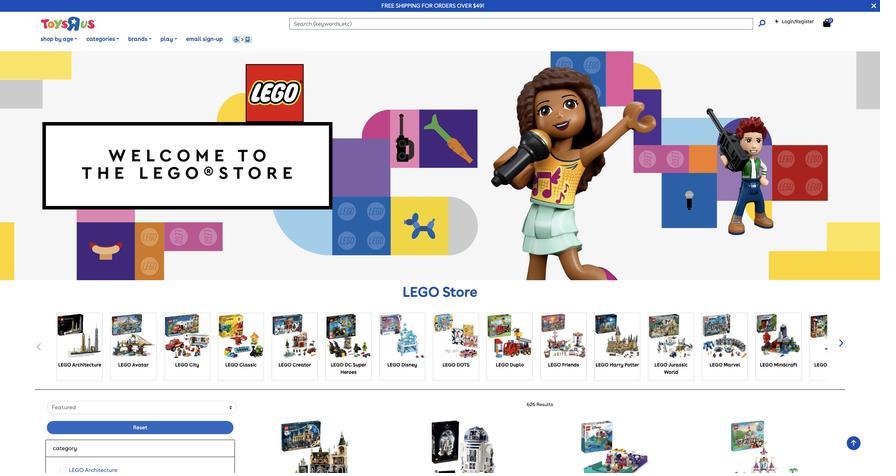 Task type: describe. For each thing, give the bounding box(es) containing it.
lego ninjago link
[[810, 313, 855, 369]]

lego city link
[[165, 313, 210, 369]]

lego® disney the little mermaid story book 43213 building toy set (134 pieces) image
[[580, 420, 650, 473]]

email
[[186, 36, 201, 42]]

jurassic
[[669, 362, 688, 368]]

lego avatar link
[[111, 313, 156, 369]]

creator
[[293, 362, 311, 368]]

shop by age
[[41, 36, 73, 42]]

lego creator
[[279, 362, 311, 368]]

lego for lego avatar
[[118, 362, 131, 368]]

lego mindcraft link
[[756, 313, 802, 369]]

ninjago
[[829, 362, 851, 368]]

lego for lego duplo
[[496, 362, 509, 368]]

for
[[422, 2, 433, 9]]

store
[[443, 284, 478, 300]]

lego dots image image
[[433, 313, 479, 359]]

lego architecture
[[58, 362, 101, 368]]

email sign-up
[[186, 36, 223, 42]]

lego mindcraft
[[760, 362, 798, 368]]

lego store main content
[[0, 51, 880, 473]]

free
[[382, 2, 395, 9]]

over
[[457, 2, 472, 9]]

age
[[63, 36, 73, 42]]

by
[[55, 36, 62, 42]]

lego classic link
[[218, 313, 264, 369]]

lego disney link
[[380, 313, 425, 369]]

shop
[[41, 36, 53, 42]]

brands button
[[124, 31, 156, 48]]

toys r us image
[[40, 16, 96, 32]]

heroes
[[341, 369, 357, 375]]

lego jurassic world
[[655, 362, 688, 375]]

lego dc super heroes link
[[326, 313, 371, 376]]

lego disney image image
[[380, 313, 425, 359]]

lego duplo link
[[487, 313, 533, 369]]

potter
[[625, 362, 639, 368]]

friends
[[562, 362, 579, 368]]

sign-
[[203, 36, 216, 42]]

menu bar containing shop by age
[[36, 27, 880, 51]]

categories
[[86, 36, 115, 42]]

lego for lego jurassic world
[[655, 362, 668, 368]]

shop by age button
[[36, 31, 82, 48]]

lego classic image image
[[218, 313, 264, 359]]

lego dots link
[[433, 313, 479, 369]]

lego creator link
[[272, 313, 318, 369]]

lego disney
[[387, 362, 417, 368]]

lego store
[[403, 284, 478, 300]]

lego jurassic world link
[[649, 313, 694, 376]]

mindcraft
[[774, 362, 798, 368]]

lego marvel image image
[[702, 313, 748, 359]]

lego avatar image image
[[111, 313, 156, 359]]

lego dc super heroes
[[331, 362, 366, 375]]

0 link
[[823, 18, 838, 27]]

lego friends link
[[541, 313, 586, 369]]

city
[[189, 362, 199, 368]]

lego for lego creator
[[279, 362, 291, 368]]

lego® disney princess ultimate adventure castle 43205 building kit (698 pieces) image
[[730, 420, 800, 473]]

shopping bag image
[[823, 19, 831, 27]]

disney
[[402, 362, 417, 368]]



Task type: locate. For each thing, give the bounding box(es) containing it.
classic
[[239, 362, 257, 368]]

play
[[160, 36, 173, 42]]

results
[[537, 402, 553, 407]]

play button
[[156, 31, 182, 48]]

dots
[[457, 362, 470, 368]]

Enter Keyword or Item No. search field
[[289, 18, 753, 29]]

free shipping for orders over $49! link
[[382, 2, 485, 9]]

lego for lego ninjago
[[815, 362, 827, 368]]

orders
[[434, 2, 456, 9]]

lego harry potter image image
[[595, 313, 640, 359]]

lego friends image image
[[541, 313, 586, 359]]

lego architecture link
[[57, 313, 102, 369]]

lego for lego harry potter
[[596, 362, 609, 368]]

marvel
[[724, 362, 740, 368]]

626
[[527, 402, 535, 407]]

categories button
[[82, 31, 124, 48]]

lego for lego classic
[[225, 362, 238, 368]]

product-tab tab panel
[[40, 401, 840, 473]]

lego® star wars® r2-d2 75308 collectible building kit (2,315 pieces) image
[[430, 420, 500, 473]]

category
[[53, 445, 77, 452]]

super
[[353, 362, 366, 368]]

login/register button
[[775, 18, 814, 25]]

lego dots
[[443, 362, 470, 368]]

lego
[[403, 284, 439, 300], [58, 362, 71, 368], [118, 362, 131, 368], [175, 362, 188, 368], [225, 362, 238, 368], [279, 362, 291, 368], [331, 362, 344, 368], [387, 362, 400, 368], [443, 362, 456, 368], [496, 362, 509, 368], [548, 362, 561, 368], [596, 362, 609, 368], [655, 362, 668, 368], [710, 362, 723, 368], [760, 362, 773, 368], [815, 362, 827, 368]]

lego duplo image image
[[487, 313, 533, 359]]

brands
[[128, 36, 147, 42]]

lego marvel
[[710, 362, 740, 368]]

lego inside lego dc super heroes
[[331, 362, 344, 368]]

lego dc super heroes image image
[[326, 313, 371, 359]]

lego for lego friends
[[548, 362, 561, 368]]

lego harry potter
[[596, 362, 639, 368]]

lego creator image image
[[272, 313, 318, 359]]

lego for lego dots
[[443, 362, 456, 368]]

lego mindcraft image image
[[756, 313, 802, 359]]

lego for lego marvel
[[710, 362, 723, 368]]

lego for lego store
[[403, 284, 439, 300]]

login/register
[[782, 18, 814, 24]]

lego duplo
[[496, 362, 524, 368]]

architecture
[[72, 362, 101, 368]]

lego architecture image image
[[57, 313, 102, 359]]

None search field
[[289, 18, 765, 29]]

lego ninjago image image
[[810, 313, 855, 359]]

category element
[[53, 444, 228, 453]]

menu bar
[[36, 27, 880, 51]]

lego city
[[175, 362, 199, 368]]

0
[[829, 18, 832, 23]]

lego avatar
[[118, 362, 149, 368]]

lego jurassic world image image
[[649, 313, 694, 359]]

lego city image image
[[165, 313, 210, 359]]

lego inside "lego jurassic world"
[[655, 362, 668, 368]]

duplo
[[510, 362, 524, 368]]

lego for lego dc super heroes
[[331, 362, 344, 368]]

avatar
[[132, 362, 149, 368]]

lego for lego mindcraft
[[760, 362, 773, 368]]

lego inside "link"
[[710, 362, 723, 368]]

dc
[[345, 362, 352, 368]]

close button image
[[872, 2, 876, 10]]

lego classic
[[225, 362, 257, 368]]

lego for lego city
[[175, 362, 188, 368]]

lego ninjago
[[815, 362, 851, 368]]

$49!
[[473, 2, 485, 9]]

lego for lego architecture
[[58, 362, 71, 368]]

lego friends
[[548, 362, 579, 368]]

lego® harry potter® hogwarts chamber of secrets 76389 building kit (1,176 pieces) image
[[280, 420, 350, 473]]

harry
[[610, 362, 624, 368]]

this icon serves as a link to download the essential accessibility assistive technology app for individuals with physical disabilities. it is featured as part of our commitment to diversity and inclusion. image
[[232, 36, 253, 43]]

reset
[[133, 424, 148, 431]]

up
[[216, 36, 223, 42]]

world
[[664, 369, 678, 375]]

shipping
[[396, 2, 420, 9]]

free shipping for orders over $49!
[[382, 2, 485, 9]]

lego for lego disney
[[387, 362, 400, 368]]

626 results
[[527, 402, 553, 407]]

reset button
[[47, 421, 234, 434]]

email sign-up link
[[182, 31, 227, 48]]

lego harry potter link
[[595, 313, 640, 369]]

lego marvel link
[[702, 313, 748, 369]]



Task type: vqa. For each thing, say whether or not it's contained in the screenshot.
years inside the popup button
no



